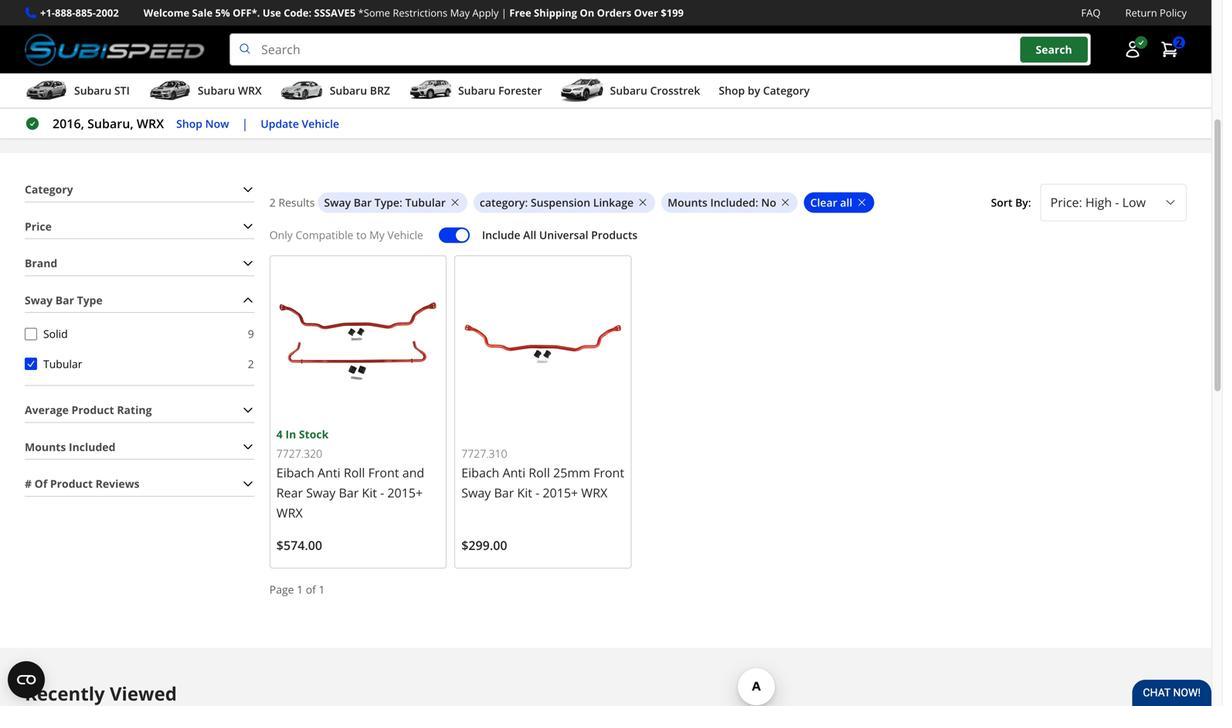 Task type: describe. For each thing, give the bounding box(es) containing it.
1 horizontal spatial vehicle
[[388, 228, 423, 242]]

stock
[[299, 427, 329, 442]]

2 1 from the left
[[319, 582, 325, 597]]

eibach anti roll 25mm front sway bar kit - 2015+ wrx image
[[462, 262, 625, 426]]

fuel injectors image
[[172, 34, 305, 90]]

return policy
[[1126, 6, 1187, 20]]

category for category : suspension linkage
[[480, 195, 525, 210]]

tail lights
[[510, 6, 555, 19]]

price
[[25, 219, 52, 234]]

*some
[[358, 6, 390, 20]]

sale
[[192, 6, 213, 20]]

4 in stock 7727.320 eibach anti roll front and rear sway bar kit - 2015+ wrx
[[277, 427, 424, 521]]

anti inside 7727.310 eibach anti roll 25mm front sway bar kit - 2015+ wrx
[[503, 464, 526, 481]]

my
[[370, 228, 385, 242]]

9
[[248, 327, 254, 341]]

eibach anti roll front and rear sway bar kit - 2015+ wrx image
[[277, 262, 440, 426]]

subispeed logo image
[[25, 33, 205, 66]]

front inside 7727.310 eibach anti roll 25mm front sway bar kit - 2015+ wrx
[[594, 464, 625, 481]]

sway up only compatible to my vehicle
[[324, 195, 351, 210]]

type for sway bar type : tubular
[[375, 195, 400, 210]]

now
[[205, 116, 229, 131]]

eibach inside 4 in stock 7727.320 eibach anti roll front and rear sway bar kit - 2015+ wrx
[[277, 464, 314, 481]]

headlights
[[360, 6, 411, 19]]

plug & play management button
[[172, 0, 306, 21]]

coilovers
[[657, 6, 701, 19]]

a subaru crosstrek thumbnail image image
[[561, 79, 604, 102]]

bar inside dropdown button
[[55, 293, 74, 307]]

may
[[450, 6, 470, 20]]

plug & play management
[[179, 6, 298, 19]]

wheels
[[956, 97, 990, 111]]

page 1 of 1
[[270, 582, 325, 597]]

fog lights
[[802, 97, 850, 111]]

roll inside 4 in stock 7727.320 eibach anti roll front and rear sway bar kit - 2015+ wrx
[[344, 464, 365, 481]]

fog
[[802, 97, 819, 111]]

sway bar type
[[25, 293, 103, 307]]

1 : from the left
[[400, 195, 403, 210]]

faq link
[[1082, 5, 1101, 21]]

category button
[[25, 178, 254, 202]]

& for plug
[[203, 6, 210, 19]]

products
[[591, 228, 638, 242]]

fuel injectors button
[[172, 33, 306, 128]]

by:
[[1016, 195, 1031, 210]]

return
[[1126, 6, 1157, 20]]

sway inside 4 in stock 7727.320 eibach anti roll front and rear sway bar kit - 2015+ wrx
[[306, 484, 336, 501]]

+1-888-885-2002
[[40, 6, 119, 20]]

spoilers & wings
[[346, 97, 425, 111]]

turbos button
[[25, 33, 159, 128]]

suspension
[[531, 195, 591, 210]]

category : suspension linkage
[[480, 195, 634, 210]]

subaru crosstrek button
[[561, 77, 700, 108]]

category for category
[[25, 182, 73, 197]]

intercoolers button
[[1053, 33, 1187, 128]]

bar up the to
[[354, 195, 372, 210]]

rating
[[117, 403, 152, 417]]

spoilers & wings button
[[318, 33, 453, 128]]

free
[[509, 6, 531, 20]]

of inside # of product reviews dropdown button
[[35, 476, 47, 491]]

- inside 7727.310 eibach anti roll 25mm front sway bar kit - 2015+ wrx
[[536, 484, 540, 501]]

use
[[263, 6, 281, 20]]

1 vertical spatial product
[[50, 476, 93, 491]]

average product rating
[[25, 403, 152, 417]]

front inside 'button'
[[509, 97, 534, 111]]

fuel
[[207, 97, 227, 111]]

subaru for subaru crosstrek
[[610, 83, 648, 98]]

wrx inside 4 in stock 7727.320 eibach anti roll front and rear sway bar kit - 2015+ wrx
[[277, 505, 303, 521]]

welcome sale 5% off*. use code: sssave5 *some restrictions may apply | free shipping on orders over $199
[[144, 6, 684, 20]]

clear
[[811, 195, 838, 210]]

oil pans button
[[1053, 0, 1187, 21]]

$574.00
[[277, 537, 322, 554]]

wings
[[397, 97, 425, 111]]

subaru for subaru sti
[[74, 83, 112, 98]]

subaru brz
[[330, 83, 390, 98]]

1 vertical spatial tubular
[[43, 357, 82, 371]]

subaru crosstrek
[[610, 83, 700, 98]]

wrx inside subaru wrx dropdown button
[[238, 83, 262, 98]]

sway inside 7727.310 eibach anti roll 25mm front sway bar kit - 2015+ wrx
[[462, 484, 491, 501]]

restrictions
[[393, 6, 448, 20]]

fog lights image
[[760, 34, 893, 90]]

sssave5
[[314, 6, 356, 20]]

manifolds
[[656, 113, 703, 127]]

2 inside button
[[1176, 35, 1182, 50]]

subaru forester button
[[409, 77, 542, 108]]

brz
[[370, 83, 390, 98]]

button image
[[1124, 40, 1142, 59]]

front lips button
[[465, 33, 600, 128]]

price button
[[25, 215, 254, 238]]

only
[[270, 228, 293, 242]]

policy
[[1160, 6, 1187, 20]]

update vehicle
[[261, 116, 339, 131]]

0 horizontal spatial 2
[[248, 356, 254, 371]]

#
[[25, 476, 32, 491]]

average product rating button
[[25, 398, 254, 422]]

brand
[[25, 256, 57, 271]]

intercoolers image
[[1053, 34, 1186, 90]]

2002
[[96, 6, 119, 20]]

reviews
[[96, 476, 140, 491]]

+1-888-885-2002 link
[[40, 5, 119, 21]]

include
[[482, 228, 521, 242]]

apply
[[473, 6, 499, 20]]

on
[[580, 6, 595, 20]]

subaru sti button
[[25, 77, 130, 108]]

shop by category
[[719, 83, 810, 98]]

2 : from the left
[[525, 195, 528, 210]]

sort by:
[[991, 195, 1031, 210]]

wrx inside 7727.310 eibach anti roll 25mm front sway bar kit - 2015+ wrx
[[581, 484, 608, 501]]

+1-
[[40, 6, 55, 20]]

average
[[25, 403, 69, 417]]

# of product reviews
[[25, 476, 140, 491]]

subaru for subaru wrx
[[198, 83, 235, 98]]

a subaru forester thumbnail image image
[[409, 79, 452, 102]]

injectors
[[229, 97, 271, 111]]

subaru,
[[87, 115, 133, 132]]

brand button
[[25, 252, 254, 275]]

welcome
[[144, 6, 189, 20]]

intercoolers
[[1091, 97, 1149, 111]]



Task type: locate. For each thing, give the bounding box(es) containing it.
shop left by
[[719, 83, 745, 98]]

fuel injectors
[[207, 97, 271, 111]]

1 anti from the left
[[318, 464, 341, 481]]

lights
[[822, 97, 850, 111]]

to
[[356, 228, 367, 242]]

& left play
[[203, 6, 210, 19]]

$199
[[661, 6, 684, 20]]

bar
[[354, 195, 372, 210], [55, 293, 74, 307], [339, 484, 359, 501], [494, 484, 514, 501]]

included for mounts included
[[69, 440, 116, 454]]

0 horizontal spatial roll
[[344, 464, 365, 481]]

subaru sti
[[74, 83, 130, 98]]

0 horizontal spatial 1
[[297, 582, 303, 597]]

1 vertical spatial &
[[387, 97, 394, 111]]

included for mounts included : no
[[711, 195, 756, 210]]

0 horizontal spatial type
[[77, 293, 103, 307]]

: up all
[[525, 195, 528, 210]]

1 vertical spatial vehicle
[[388, 228, 423, 242]]

select... image
[[1165, 196, 1177, 209]]

eibach down 7727.310
[[462, 464, 500, 481]]

search input field
[[230, 33, 1091, 66]]

all
[[523, 228, 537, 242]]

shop for shop now
[[176, 116, 203, 131]]

1 vertical spatial |
[[242, 115, 248, 132]]

mounts inside dropdown button
[[25, 440, 66, 454]]

vehicle right my
[[388, 228, 423, 242]]

wheels image
[[907, 34, 1039, 90]]

bar down 7727.310
[[494, 484, 514, 501]]

2 roll from the left
[[529, 464, 550, 481]]

by
[[748, 83, 760, 98]]

4 subaru from the left
[[458, 83, 496, 98]]

: up only compatible to my vehicle
[[400, 195, 403, 210]]

1 subaru from the left
[[74, 83, 112, 98]]

2 eibach from the left
[[462, 464, 500, 481]]

rear
[[277, 484, 303, 501]]

0 vertical spatial of
[[35, 476, 47, 491]]

a subaru sti thumbnail image image
[[25, 79, 68, 102]]

mounts included : no
[[668, 195, 777, 210]]

mounts included button
[[25, 435, 254, 459]]

type for sway bar type
[[77, 293, 103, 307]]

1 horizontal spatial :
[[525, 195, 528, 210]]

1 horizontal spatial 1
[[319, 582, 325, 597]]

vehicle down 'subaru brz' dropdown button
[[302, 116, 339, 131]]

0 horizontal spatial mounts
[[25, 440, 66, 454]]

3 subaru from the left
[[330, 83, 367, 98]]

vehicle inside button
[[302, 116, 339, 131]]

shop by category button
[[719, 77, 810, 108]]

0 vertical spatial 2
[[1176, 35, 1182, 50]]

1 vertical spatial included
[[69, 440, 116, 454]]

0 vertical spatial tubular
[[405, 195, 446, 210]]

0 vertical spatial and
[[712, 97, 730, 111]]

included left no at the top of page
[[711, 195, 756, 210]]

off*.
[[233, 6, 260, 20]]

tail lights button
[[465, 0, 600, 21]]

2 horizontal spatial front
[[594, 464, 625, 481]]

1 horizontal spatial shop
[[719, 83, 745, 98]]

coilovers button
[[612, 0, 747, 21]]

0 horizontal spatial :
[[400, 195, 403, 210]]

0 horizontal spatial shop
[[176, 116, 203, 131]]

0 vertical spatial included
[[711, 195, 756, 210]]

in
[[286, 427, 296, 442]]

1 horizontal spatial included
[[711, 195, 756, 210]]

category up price
[[25, 182, 73, 197]]

0 horizontal spatial and
[[402, 464, 424, 481]]

sort
[[991, 195, 1013, 210]]

clear all
[[811, 195, 853, 210]]

1 vertical spatial mounts
[[25, 440, 66, 454]]

spoilers & wings image
[[319, 34, 452, 90]]

pans
[[1116, 6, 1139, 19]]

subaru wrx
[[198, 83, 262, 98]]

of right '#'
[[35, 476, 47, 491]]

1 horizontal spatial 2015+
[[543, 484, 578, 501]]

bar inside 7727.310 eibach anti roll 25mm front sway bar kit - 2015+ wrx
[[494, 484, 514, 501]]

0 horizontal spatial kit
[[362, 484, 377, 501]]

0 vertical spatial mounts
[[668, 195, 708, 210]]

included inside mounts included dropdown button
[[69, 440, 116, 454]]

forester
[[498, 83, 542, 98]]

mounts for mounts included : no
[[668, 195, 708, 210]]

1 horizontal spatial mounts
[[668, 195, 708, 210]]

turbos image
[[26, 34, 158, 90]]

exhaust headers and manifolds
[[629, 97, 730, 127]]

plug
[[179, 6, 200, 19]]

888-
[[55, 6, 75, 20]]

1 horizontal spatial kit
[[517, 484, 532, 501]]

subaru wrx button
[[148, 77, 262, 108]]

2015+
[[388, 484, 423, 501], [543, 484, 578, 501]]

catback exhausts
[[50, 6, 134, 19]]

category inside category dropdown button
[[25, 182, 73, 197]]

shop left now
[[176, 116, 203, 131]]

subaru forester
[[458, 83, 542, 98]]

0 horizontal spatial tubular
[[43, 357, 82, 371]]

update
[[261, 116, 299, 131]]

7727.310
[[462, 446, 507, 461]]

include all universal products
[[482, 228, 638, 242]]

1 vertical spatial 2
[[270, 195, 276, 210]]

2 kit from the left
[[517, 484, 532, 501]]

shipping
[[534, 6, 577, 20]]

- inside 4 in stock 7727.320 eibach anti roll front and rear sway bar kit - 2015+ wrx
[[380, 484, 384, 501]]

2 subaru from the left
[[198, 83, 235, 98]]

shop for shop by category
[[719, 83, 745, 98]]

mounts down average
[[25, 440, 66, 454]]

kit
[[362, 484, 377, 501], [517, 484, 532, 501]]

0 horizontal spatial of
[[35, 476, 47, 491]]

wrx
[[238, 83, 262, 98], [137, 115, 164, 132], [581, 484, 608, 501], [277, 505, 303, 521]]

anti down 7727.310
[[503, 464, 526, 481]]

roll inside 7727.310 eibach anti roll 25mm front sway bar kit - 2015+ wrx
[[529, 464, 550, 481]]

1 horizontal spatial eibach
[[462, 464, 500, 481]]

2 - from the left
[[536, 484, 540, 501]]

0 vertical spatial &
[[203, 6, 210, 19]]

type
[[375, 195, 400, 210], [77, 293, 103, 307]]

0 vertical spatial |
[[501, 6, 507, 20]]

Select... button
[[1041, 184, 1187, 221]]

and
[[712, 97, 730, 111], [402, 464, 424, 481]]

subaru for subaru brz
[[330, 83, 367, 98]]

1 horizontal spatial -
[[536, 484, 540, 501]]

results
[[279, 195, 315, 210]]

anti inside 4 in stock 7727.320 eibach anti roll front and rear sway bar kit - 2015+ wrx
[[318, 464, 341, 481]]

2 anti from the left
[[503, 464, 526, 481]]

2016,
[[53, 115, 84, 132]]

over
[[634, 6, 658, 20]]

all
[[840, 195, 853, 210]]

0 horizontal spatial &
[[203, 6, 210, 19]]

sway down 7727.310
[[462, 484, 491, 501]]

2 horizontal spatial 2
[[1176, 35, 1182, 50]]

product left rating on the left
[[72, 403, 114, 417]]

0 horizontal spatial vehicle
[[302, 116, 339, 131]]

category
[[25, 182, 73, 197], [480, 195, 525, 210]]

category
[[763, 83, 810, 98]]

sway up solid button
[[25, 293, 53, 307]]

2 horizontal spatial :
[[756, 195, 759, 210]]

3 : from the left
[[756, 195, 759, 210]]

1 2015+ from the left
[[388, 484, 423, 501]]

crosstrek
[[650, 83, 700, 98]]

& left the wings at the top of page
[[387, 97, 394, 111]]

1 - from the left
[[380, 484, 384, 501]]

and inside exhaust headers and manifolds
[[712, 97, 730, 111]]

1 1 from the left
[[297, 582, 303, 597]]

product down the "mounts included"
[[50, 476, 93, 491]]

1 horizontal spatial anti
[[503, 464, 526, 481]]

0 vertical spatial type
[[375, 195, 400, 210]]

tail
[[510, 6, 527, 19]]

25mm
[[553, 464, 590, 481]]

1 horizontal spatial and
[[712, 97, 730, 111]]

open widget image
[[8, 662, 45, 699]]

0 horizontal spatial |
[[242, 115, 248, 132]]

front lips
[[509, 97, 556, 111]]

kit inside 7727.310 eibach anti roll 25mm front sway bar kit - 2015+ wrx
[[517, 484, 532, 501]]

subaru for subaru forester
[[458, 83, 496, 98]]

oil pans
[[1101, 6, 1139, 19]]

0 horizontal spatial 2015+
[[388, 484, 423, 501]]

subaru inside 'dropdown button'
[[74, 83, 112, 98]]

-
[[380, 484, 384, 501], [536, 484, 540, 501]]

1 vertical spatial and
[[402, 464, 424, 481]]

2 down 'policy'
[[1176, 35, 1182, 50]]

& for spoilers
[[387, 97, 394, 111]]

exhaust headers and manifolds image
[[613, 34, 746, 90]]

2 vertical spatial 2
[[248, 356, 254, 371]]

type up my
[[375, 195, 400, 210]]

2 button
[[1153, 34, 1187, 65]]

lights
[[529, 6, 555, 19]]

0 horizontal spatial anti
[[318, 464, 341, 481]]

0 horizontal spatial included
[[69, 440, 116, 454]]

kit inside 4 in stock 7727.320 eibach anti roll front and rear sway bar kit - 2015+ wrx
[[362, 484, 377, 501]]

a subaru brz thumbnail image image
[[280, 79, 324, 102]]

sway inside sway bar type dropdown button
[[25, 293, 53, 307]]

: left no at the top of page
[[756, 195, 759, 210]]

1 horizontal spatial roll
[[529, 464, 550, 481]]

0 vertical spatial product
[[72, 403, 114, 417]]

1 horizontal spatial 2
[[270, 195, 276, 210]]

only compatible to my vehicle
[[270, 228, 423, 242]]

orders
[[597, 6, 632, 20]]

2 left results
[[270, 195, 276, 210]]

1 horizontal spatial type
[[375, 195, 400, 210]]

1 horizontal spatial |
[[501, 6, 507, 20]]

# of product reviews button
[[25, 472, 254, 496]]

category up "include"
[[480, 195, 525, 210]]

2015+ inside 7727.310 eibach anti roll 25mm front sway bar kit - 2015+ wrx
[[543, 484, 578, 501]]

front lips image
[[466, 34, 599, 90]]

of right 'page'
[[306, 582, 316, 597]]

and inside 4 in stock 7727.320 eibach anti roll front and rear sway bar kit - 2015+ wrx
[[402, 464, 424, 481]]

Tubular button
[[25, 358, 37, 370]]

:
[[400, 195, 403, 210], [525, 195, 528, 210], [756, 195, 759, 210]]

$299.00
[[462, 537, 507, 554]]

subaru
[[74, 83, 112, 98], [198, 83, 235, 98], [330, 83, 367, 98], [458, 83, 496, 98], [610, 83, 648, 98]]

1 horizontal spatial &
[[387, 97, 394, 111]]

sway right rear
[[306, 484, 336, 501]]

885-
[[75, 6, 96, 20]]

0 horizontal spatial category
[[25, 182, 73, 197]]

type inside dropdown button
[[77, 293, 103, 307]]

1 vertical spatial shop
[[176, 116, 203, 131]]

fog lights button
[[759, 33, 893, 128]]

0 horizontal spatial front
[[368, 464, 399, 481]]

1 kit from the left
[[362, 484, 377, 501]]

bar right rear
[[339, 484, 359, 501]]

1 horizontal spatial category
[[480, 195, 525, 210]]

eibach down 7727.320
[[277, 464, 314, 481]]

2 results
[[270, 195, 315, 210]]

roll
[[344, 464, 365, 481], [529, 464, 550, 481]]

mounts included
[[25, 440, 116, 454]]

5 subaru from the left
[[610, 83, 648, 98]]

1 vertical spatial of
[[306, 582, 316, 597]]

a subaru wrx thumbnail image image
[[148, 79, 192, 102]]

eibach inside 7727.310 eibach anti roll 25mm front sway bar kit - 2015+ wrx
[[462, 464, 500, 481]]

included down average product rating
[[69, 440, 116, 454]]

search
[[1036, 42, 1073, 57]]

exhaust
[[629, 97, 667, 111]]

| left "tail"
[[501, 6, 507, 20]]

| down injectors
[[242, 115, 248, 132]]

1 eibach from the left
[[277, 464, 314, 481]]

0 horizontal spatial -
[[380, 484, 384, 501]]

bar inside 4 in stock 7727.320 eibach anti roll front and rear sway bar kit - 2015+ wrx
[[339, 484, 359, 501]]

mounts for mounts included
[[25, 440, 66, 454]]

sti
[[114, 83, 130, 98]]

1 vertical spatial type
[[77, 293, 103, 307]]

2 down 9
[[248, 356, 254, 371]]

1 horizontal spatial of
[[306, 582, 316, 597]]

oil
[[1101, 6, 1114, 19]]

play
[[213, 6, 232, 19]]

Solid button
[[25, 328, 37, 340]]

|
[[501, 6, 507, 20], [242, 115, 248, 132]]

exhausts
[[91, 6, 134, 19]]

2015+ inside 4 in stock 7727.320 eibach anti roll front and rear sway bar kit - 2015+ wrx
[[388, 484, 423, 501]]

shop inside dropdown button
[[719, 83, 745, 98]]

type down the brand dropdown button
[[77, 293, 103, 307]]

mounts right the linkage
[[668, 195, 708, 210]]

1 horizontal spatial tubular
[[405, 195, 446, 210]]

bar up solid
[[55, 293, 74, 307]]

1 roll from the left
[[344, 464, 365, 481]]

0 vertical spatial vehicle
[[302, 116, 339, 131]]

2 2015+ from the left
[[543, 484, 578, 501]]

7727.320
[[277, 446, 322, 461]]

return policy link
[[1126, 5, 1187, 21]]

front inside 4 in stock 7727.320 eibach anti roll front and rear sway bar kit - 2015+ wrx
[[368, 464, 399, 481]]

0 vertical spatial shop
[[719, 83, 745, 98]]

shop
[[719, 83, 745, 98], [176, 116, 203, 131]]

anti down 7727.320
[[318, 464, 341, 481]]

1 horizontal spatial front
[[509, 97, 534, 111]]

0 horizontal spatial eibach
[[277, 464, 314, 481]]

universal
[[539, 228, 589, 242]]

vehicle
[[302, 116, 339, 131], [388, 228, 423, 242]]



Task type: vqa. For each thing, say whether or not it's contained in the screenshot.
Tail
yes



